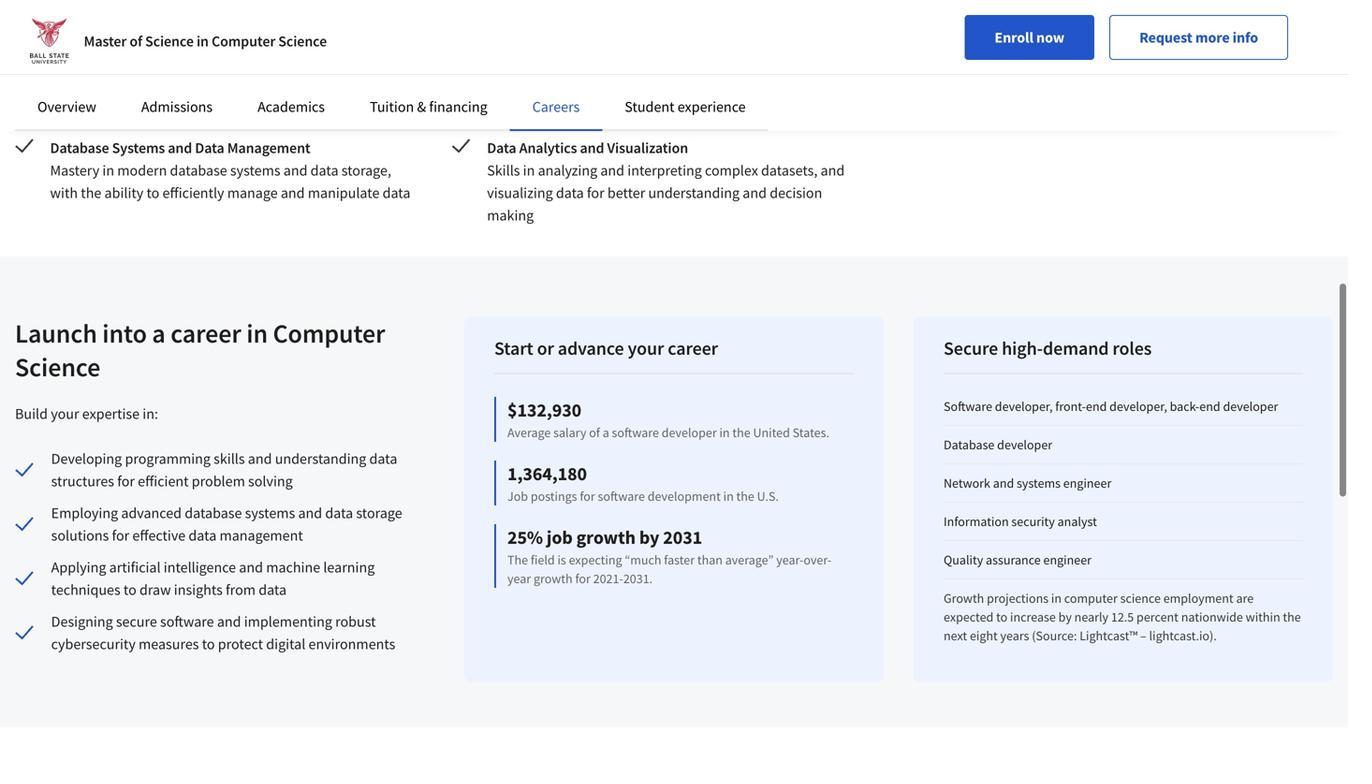 Task type: locate. For each thing, give the bounding box(es) containing it.
in inside the "launch into a career in computer science"
[[246, 317, 268, 350]]

admissions
[[141, 97, 213, 116]]

in:
[[143, 405, 158, 423]]

nearly
[[1075, 609, 1109, 626]]

data up efficiently
[[195, 139, 224, 157]]

for down expecting
[[575, 570, 591, 587]]

1 horizontal spatial science
[[145, 32, 194, 51]]

for inside 25% job growth by 2031 the field is expecting "much faster than average" year-over- year growth for 2021-2031.
[[575, 570, 591, 587]]

0 horizontal spatial developer,
[[995, 398, 1053, 415]]

the right 'within'
[[1283, 609, 1301, 626]]

intelligence
[[107, 26, 181, 45]]

developer,
[[995, 398, 1053, 415], [1110, 398, 1167, 415]]

request more info
[[1140, 28, 1258, 47]]

techniques down understanding on the top left
[[50, 71, 119, 90]]

0 vertical spatial database
[[50, 139, 109, 157]]

machine down learning on the top of the page
[[263, 49, 317, 67]]

science
[[1120, 590, 1161, 607]]

2 horizontal spatial understanding
[[648, 184, 740, 202]]

1 horizontal spatial storage
[[616, 94, 662, 112]]

software
[[944, 398, 993, 415]]

for left efficient
[[117, 472, 135, 491]]

developer up development
[[662, 424, 717, 441]]

student experience
[[625, 97, 746, 116]]

understanding inside developing programming skills and understanding data structures for efficient problem solving
[[275, 449, 366, 468]]

0 vertical spatial engineer
[[1064, 475, 1112, 492]]

1 vertical spatial your
[[51, 405, 79, 423]]

lightcast.io).
[[1149, 627, 1217, 644]]

and down the management
[[283, 161, 308, 180]]

experience
[[678, 97, 746, 116]]

1 vertical spatial machine
[[266, 558, 320, 577]]

your right advance
[[628, 337, 664, 360]]

systems up the security
[[1017, 475, 1061, 492]]

1 vertical spatial understanding
[[648, 184, 740, 202]]

0 vertical spatial software
[[612, 424, 659, 441]]

1 horizontal spatial developer,
[[1110, 398, 1167, 415]]

information security analyst
[[944, 513, 1097, 530]]

overview link
[[37, 97, 96, 116]]

admissions link
[[141, 97, 213, 116]]

and right network
[[993, 475, 1014, 492]]

the right with at the top left
[[81, 184, 101, 202]]

1 horizontal spatial data
[[487, 139, 516, 157]]

applying artificial intelligence and machine learning techniques to draw insights from data
[[51, 558, 375, 599]]

growth down is
[[534, 570, 573, 587]]

the left u.s.
[[736, 488, 755, 505]]

machine
[[263, 49, 317, 67], [266, 558, 320, 577]]

next
[[944, 627, 967, 644]]

database inside "employing advanced database systems and data storage solutions for effective data management"
[[185, 504, 242, 522]]

for inside developing programming skills and understanding data structures for efficient problem solving
[[117, 472, 135, 491]]

of left cloud
[[582, 71, 594, 90]]

understanding
[[487, 71, 579, 90], [648, 184, 740, 202], [275, 449, 366, 468]]

by up the "much
[[639, 526, 660, 549]]

designing
[[51, 612, 113, 631]]

to down artificial
[[123, 581, 136, 599]]

engineer down analyst
[[1044, 552, 1092, 568]]

0 vertical spatial by
[[639, 526, 660, 549]]

1 horizontal spatial developer
[[997, 436, 1053, 453]]

systems up manage
[[230, 161, 280, 180]]

understanding inside data analytics and visualization skills in analyzing and interpreting complex datasets, and visualizing data for better understanding and decision making
[[648, 184, 740, 202]]

0 vertical spatial techniques
[[50, 71, 119, 90]]

ai
[[162, 49, 174, 67]]

1 data from the left
[[195, 139, 224, 157]]

better
[[608, 184, 645, 202]]

protect
[[218, 635, 263, 654]]

and down complex
[[743, 184, 767, 202]]

2 vertical spatial understanding
[[275, 449, 366, 468]]

datasets,
[[761, 161, 818, 180]]

network
[[944, 475, 991, 492]]

applications,
[[737, 49, 818, 67]]

digital
[[266, 635, 306, 654]]

1,364,180 job postings for software development in the u.s.
[[508, 462, 779, 505]]

problem
[[192, 472, 245, 491]]

learning inside applying artificial intelligence and machine learning techniques to draw insights from data
[[323, 558, 375, 577]]

of inside artificial intelligence and machine learning understanding of ai concepts and machine learning techniques for predictive modelling and data mining
[[146, 49, 159, 67]]

1 vertical spatial learning
[[323, 558, 375, 577]]

for
[[122, 71, 140, 90], [771, 71, 789, 90], [587, 184, 605, 202], [117, 472, 135, 491], [580, 488, 595, 505], [112, 526, 129, 545], [575, 570, 591, 587]]

1 horizontal spatial database
[[944, 436, 995, 453]]

25%
[[508, 526, 543, 549]]

than
[[697, 552, 723, 568]]

1 vertical spatial database
[[185, 504, 242, 522]]

0 horizontal spatial developer
[[662, 424, 717, 441]]

in inside growth projections in computer science employment are expected to increase by nearly 12.5 percent nationwide within the next eight years (source: lightcast™ – lightcast.io).
[[1051, 590, 1062, 607]]

storage inside experience in developing complete web applications, and understanding of cloud computing principles for scalable data processing and storage
[[616, 94, 662, 112]]

build
[[15, 405, 48, 423]]

0 vertical spatial database
[[170, 161, 227, 180]]

a right salary
[[603, 424, 609, 441]]

database
[[170, 161, 227, 180], [185, 504, 242, 522]]

0 horizontal spatial database
[[50, 139, 109, 157]]

developer up network and systems engineer
[[997, 436, 1053, 453]]

techniques
[[50, 71, 119, 90], [51, 581, 121, 599]]

data
[[195, 139, 224, 157], [487, 139, 516, 157]]

to
[[147, 184, 160, 202], [123, 581, 136, 599], [996, 609, 1008, 626], [202, 635, 215, 654]]

the inside database systems and data management mastery in modern database systems and data storage, with the ability to efficiently manage and manipulate data
[[81, 184, 101, 202]]

manage
[[227, 184, 278, 202]]

database up mastery
[[50, 139, 109, 157]]

developer right back-
[[1223, 398, 1279, 415]]

master of science in computer science
[[84, 32, 327, 51]]

1 vertical spatial computer
[[273, 317, 385, 350]]

applying
[[51, 558, 106, 577]]

and up from
[[239, 558, 263, 577]]

back-
[[1170, 398, 1200, 415]]

years
[[1001, 627, 1030, 644]]

1 vertical spatial database
[[944, 436, 995, 453]]

year
[[508, 570, 531, 587]]

database inside database systems and data management mastery in modern database systems and data storage, with the ability to efficiently manage and manipulate data
[[50, 139, 109, 157]]

2 end from the left
[[1200, 398, 1221, 415]]

techniques down the applying
[[51, 581, 121, 599]]

1 end from the left
[[1086, 398, 1107, 415]]

in inside $132,930 average salary of a software developer in the united states.
[[720, 424, 730, 441]]

1 horizontal spatial growth
[[576, 526, 636, 549]]

and right manage
[[281, 184, 305, 202]]

1 vertical spatial by
[[1059, 609, 1072, 626]]

for inside 1,364,180 job postings for software development in the u.s.
[[580, 488, 595, 505]]

software up measures
[[160, 612, 214, 631]]

understanding up solving
[[275, 449, 366, 468]]

for up artificial
[[112, 526, 129, 545]]

1 vertical spatial techniques
[[51, 581, 121, 599]]

2 vertical spatial systems
[[245, 504, 295, 522]]

with
[[50, 184, 78, 202]]

the inside $132,930 average salary of a software developer in the united states.
[[733, 424, 751, 441]]

2 data from the left
[[487, 139, 516, 157]]

science down launch
[[15, 351, 100, 383]]

learning up robust on the left of page
[[323, 558, 375, 577]]

and down admissions link
[[168, 139, 192, 157]]

and inside "employing advanced database systems and data storage solutions for effective data management"
[[298, 504, 322, 522]]

and up the management
[[298, 504, 322, 522]]

computer inside the "launch into a career in computer science"
[[273, 317, 385, 350]]

projections
[[987, 590, 1049, 607]]

0 vertical spatial your
[[628, 337, 664, 360]]

and up 'decision'
[[821, 161, 845, 180]]

science right machine
[[278, 32, 327, 51]]

0 vertical spatial understanding
[[487, 71, 579, 90]]

learning inside artificial intelligence and machine learning understanding of ai concepts and machine learning techniques for predictive modelling and data mining
[[320, 49, 371, 67]]

0 vertical spatial a
[[152, 317, 165, 350]]

database systems and data management mastery in modern database systems and data storage, with the ability to efficiently manage and manipulate data
[[50, 139, 411, 202]]

0 horizontal spatial data
[[195, 139, 224, 157]]

1 vertical spatial systems
[[1017, 475, 1061, 492]]

developer, up database developer
[[995, 398, 1053, 415]]

your right build
[[51, 405, 79, 423]]

year-
[[776, 552, 804, 568]]

and inside developing programming skills and understanding data structures for efficient problem solving
[[248, 449, 272, 468]]

science up predictive
[[145, 32, 194, 51]]

database up efficiently
[[170, 161, 227, 180]]

the
[[81, 184, 101, 202], [733, 424, 751, 441], [736, 488, 755, 505], [1283, 609, 1301, 626]]

and up scalable in the top right of the page
[[821, 49, 845, 67]]

united
[[753, 424, 790, 441]]

data inside database systems and data management mastery in modern database systems and data storage, with the ability to efficiently manage and manipulate data
[[195, 139, 224, 157]]

growth up expecting
[[576, 526, 636, 549]]

0 vertical spatial systems
[[230, 161, 280, 180]]

0 vertical spatial learning
[[320, 49, 371, 67]]

of
[[130, 32, 142, 51], [146, 49, 159, 67], [582, 71, 594, 90], [589, 424, 600, 441]]

0 horizontal spatial by
[[639, 526, 660, 549]]

to down modern
[[147, 184, 160, 202]]

understanding down interpreting
[[648, 184, 740, 202]]

employing advanced database systems and data storage solutions for effective data management
[[51, 504, 402, 545]]

machine inside applying artificial intelligence and machine learning techniques to draw insights from data
[[266, 558, 320, 577]]

skills
[[214, 449, 245, 468]]

efficient
[[138, 472, 189, 491]]

understanding down experience
[[487, 71, 579, 90]]

engineer up analyst
[[1064, 475, 1112, 492]]

database
[[50, 139, 109, 157], [944, 436, 995, 453]]

computing
[[635, 71, 703, 90]]

of right salary
[[589, 424, 600, 441]]

1 vertical spatial storage
[[356, 504, 402, 522]]

software left development
[[598, 488, 645, 505]]

career up $132,930 average salary of a software developer in the united states.
[[668, 337, 718, 360]]

1 horizontal spatial understanding
[[487, 71, 579, 90]]

for down applications,
[[771, 71, 789, 90]]

start
[[494, 337, 533, 360]]

analyst
[[1058, 513, 1097, 530]]

1 horizontal spatial end
[[1200, 398, 1221, 415]]

to up years
[[996, 609, 1008, 626]]

learning up "mining"
[[320, 49, 371, 67]]

to left the protect
[[202, 635, 215, 654]]

for down understanding on the top left
[[122, 71, 140, 90]]

artificial
[[109, 558, 161, 577]]

2 vertical spatial software
[[160, 612, 214, 631]]

storage
[[616, 94, 662, 112], [356, 504, 402, 522]]

development
[[648, 488, 721, 505]]

1 vertical spatial growth
[[534, 570, 573, 587]]

and inside designing secure software and implementing robust cybersecurity measures to protect digital environments
[[217, 612, 241, 631]]

financing
[[429, 97, 488, 116]]

measures
[[139, 635, 199, 654]]

1 horizontal spatial career
[[668, 337, 718, 360]]

of left ai
[[146, 49, 159, 67]]

developing programming skills and understanding data structures for efficient problem solving
[[51, 449, 397, 491]]

growth projections in computer science employment are expected to increase by nearly 12.5 percent nationwide within the next eight years (source: lightcast™ – lightcast.io).
[[944, 590, 1301, 644]]

by up (source:
[[1059, 609, 1072, 626]]

and up the protect
[[217, 612, 241, 631]]

advanced
[[121, 504, 182, 522]]

software up 1,364,180 job postings for software development in the u.s. at the bottom of page
[[612, 424, 659, 441]]

1,364,180
[[508, 462, 587, 486]]

systems up the management
[[245, 504, 295, 522]]

a inside $132,930 average salary of a software developer in the united states.
[[603, 424, 609, 441]]

0 vertical spatial machine
[[263, 49, 317, 67]]

implementing
[[244, 612, 332, 631]]

career right into
[[171, 317, 241, 350]]

0 horizontal spatial growth
[[534, 570, 573, 587]]

of inside $132,930 average salary of a software developer in the united states.
[[589, 424, 600, 441]]

0 horizontal spatial end
[[1086, 398, 1107, 415]]

is
[[558, 552, 566, 568]]

of inside experience in developing complete web applications, and understanding of cloud computing principles for scalable data processing and storage
[[582, 71, 594, 90]]

systems inside "employing advanced database systems and data storage solutions for effective data management"
[[245, 504, 295, 522]]

the left united
[[733, 424, 751, 441]]

techniques inside applying artificial intelligence and machine learning techniques to draw insights from data
[[51, 581, 121, 599]]

data analytics and visualization skills in analyzing and interpreting complex datasets, and visualizing data for better understanding and decision making
[[487, 139, 845, 225]]

0 horizontal spatial science
[[15, 351, 100, 383]]

for left "better"
[[587, 184, 605, 202]]

database down software
[[944, 436, 995, 453]]

a right into
[[152, 317, 165, 350]]

database down problem at bottom left
[[185, 504, 242, 522]]

data inside applying artificial intelligence and machine learning techniques to draw insights from data
[[259, 581, 287, 599]]

employing
[[51, 504, 118, 522]]

career inside the "launch into a career in computer science"
[[171, 317, 241, 350]]

0 horizontal spatial storage
[[356, 504, 402, 522]]

0 horizontal spatial a
[[152, 317, 165, 350]]

data up skills
[[487, 139, 516, 157]]

modern
[[117, 161, 167, 180]]

1 horizontal spatial a
[[603, 424, 609, 441]]

for right the "postings"
[[580, 488, 595, 505]]

developer, left back-
[[1110, 398, 1167, 415]]

data inside experience in developing complete web applications, and understanding of cloud computing principles for scalable data processing and storage
[[487, 94, 515, 112]]

and
[[184, 26, 208, 45], [236, 49, 260, 67], [821, 49, 845, 67], [275, 71, 299, 90], [588, 94, 613, 112], [168, 139, 192, 157], [580, 139, 604, 157], [283, 161, 308, 180], [601, 161, 625, 180], [821, 161, 845, 180], [281, 184, 305, 202], [743, 184, 767, 202], [248, 449, 272, 468], [993, 475, 1014, 492], [298, 504, 322, 522], [239, 558, 263, 577], [217, 612, 241, 631]]

and up analyzing
[[580, 139, 604, 157]]

0 vertical spatial storage
[[616, 94, 662, 112]]

0 horizontal spatial career
[[171, 317, 241, 350]]

a
[[152, 317, 165, 350], [603, 424, 609, 441]]

1 horizontal spatial by
[[1059, 609, 1072, 626]]

(source:
[[1032, 627, 1077, 644]]

increase
[[1010, 609, 1056, 626]]

the inside growth projections in computer science employment are expected to increase by nearly 12.5 percent nationwide within the next eight years (source: lightcast™ – lightcast.io).
[[1283, 609, 1301, 626]]

career
[[171, 317, 241, 350], [668, 337, 718, 360]]

machine down the management
[[266, 558, 320, 577]]

data inside data analytics and visualization skills in analyzing and interpreting complex datasets, and visualizing data for better understanding and decision making
[[487, 139, 516, 157]]

techniques inside artificial intelligence and machine learning understanding of ai concepts and machine learning techniques for predictive modelling and data mining
[[50, 71, 119, 90]]

0 vertical spatial computer
[[212, 32, 275, 51]]

and up solving
[[248, 449, 272, 468]]

eight
[[970, 627, 998, 644]]

0 horizontal spatial understanding
[[275, 449, 366, 468]]

1 vertical spatial software
[[598, 488, 645, 505]]

systems inside database systems and data management mastery in modern database systems and data storage, with the ability to efficiently manage and manipulate data
[[230, 161, 280, 180]]

concepts
[[177, 49, 233, 67]]

1 vertical spatial a
[[603, 424, 609, 441]]

management
[[220, 526, 303, 545]]

intelligence
[[164, 558, 236, 577]]



Task type: describe. For each thing, give the bounding box(es) containing it.
expected
[[944, 609, 994, 626]]

to inside applying artificial intelligence and machine learning techniques to draw insights from data
[[123, 581, 136, 599]]

robust
[[335, 612, 376, 631]]

job
[[508, 488, 528, 505]]

developing
[[573, 49, 643, 67]]

and up concepts
[[184, 26, 208, 45]]

2 horizontal spatial science
[[278, 32, 327, 51]]

ball state university logo image
[[30, 19, 69, 64]]

growth
[[944, 590, 984, 607]]

build your expertise in:
[[15, 405, 158, 423]]

or
[[537, 337, 554, 360]]

for inside data analytics and visualization skills in analyzing and interpreting complex datasets, and visualizing data for better understanding and decision making
[[587, 184, 605, 202]]

insights
[[174, 581, 223, 599]]

database inside database systems and data management mastery in modern database systems and data storage, with the ability to efficiently manage and manipulate data
[[170, 161, 227, 180]]

in inside 1,364,180 job postings for software development in the u.s.
[[723, 488, 734, 505]]

software inside $132,930 average salary of a software developer in the united states.
[[612, 424, 659, 441]]

analytics
[[519, 139, 577, 157]]

0 horizontal spatial your
[[51, 405, 79, 423]]

average
[[508, 424, 551, 441]]

1 vertical spatial engineer
[[1044, 552, 1092, 568]]

expecting
[[569, 552, 622, 568]]

by inside 25% job growth by 2031 the field is expecting "much faster than average" year-over- year growth for 2021-2031.
[[639, 526, 660, 549]]

data inside developing programming skills and understanding data structures for efficient problem solving
[[369, 449, 397, 468]]

for inside artificial intelligence and machine learning understanding of ai concepts and machine learning techniques for predictive modelling and data mining
[[122, 71, 140, 90]]

quality
[[944, 552, 983, 568]]

$132,930
[[508, 398, 582, 422]]

solving
[[248, 472, 293, 491]]

careers
[[532, 97, 580, 116]]

are
[[1236, 590, 1254, 607]]

more
[[1196, 28, 1230, 47]]

artificial
[[50, 26, 104, 45]]

2 developer, from the left
[[1110, 398, 1167, 415]]

modelling
[[209, 71, 272, 90]]

average"
[[725, 552, 774, 568]]

tuition & financing
[[370, 97, 488, 116]]

2031.
[[623, 570, 653, 587]]

in inside experience in developing complete web applications, and understanding of cloud computing principles for scalable data processing and storage
[[558, 49, 570, 67]]

visualization
[[607, 139, 688, 157]]

in inside database systems and data management mastery in modern database systems and data storage, with the ability to efficiently manage and manipulate data
[[102, 161, 114, 180]]

environments
[[309, 635, 395, 654]]

the
[[508, 552, 528, 568]]

experience
[[487, 49, 555, 67]]

software inside designing secure software and implementing robust cybersecurity measures to protect digital environments
[[160, 612, 214, 631]]

science inside the "launch into a career in computer science"
[[15, 351, 100, 383]]

experience in developing complete web applications, and understanding of cloud computing principles for scalable data processing and storage
[[487, 49, 845, 112]]

and down cloud
[[588, 94, 613, 112]]

storage,
[[342, 161, 391, 180]]

and up modelling
[[236, 49, 260, 67]]

demand
[[1043, 337, 1109, 360]]

skills
[[487, 161, 520, 180]]

launch
[[15, 317, 97, 350]]

software inside 1,364,180 job postings for software development in the u.s.
[[598, 488, 645, 505]]

quality assurance engineer
[[944, 552, 1092, 568]]

to inside designing secure software and implementing robust cybersecurity measures to protect digital environments
[[202, 635, 215, 654]]

"much
[[625, 552, 662, 568]]

student experience link
[[625, 97, 746, 116]]

visualizing
[[487, 184, 553, 202]]

data inside data analytics and visualization skills in analyzing and interpreting complex datasets, and visualizing data for better understanding and decision making
[[556, 184, 584, 202]]

database for database systems and data management mastery in modern database systems and data storage, with the ability to efficiently manage and manipulate data
[[50, 139, 109, 157]]

information
[[944, 513, 1009, 530]]

2 horizontal spatial developer
[[1223, 398, 1279, 415]]

storage inside "employing advanced database systems and data storage solutions for effective data management"
[[356, 504, 402, 522]]

to inside growth projections in computer science employment are expected to increase by nearly 12.5 percent nationwide within the next eight years (source: lightcast™ – lightcast.io).
[[996, 609, 1008, 626]]

$132,930 average salary of a software developer in the united states.
[[508, 398, 830, 441]]

salary
[[554, 424, 587, 441]]

cybersecurity
[[51, 635, 136, 654]]

to inside database systems and data management mastery in modern database systems and data storage, with the ability to efficiently manage and manipulate data
[[147, 184, 160, 202]]

by inside growth projections in computer science employment are expected to increase by nearly 12.5 percent nationwide within the next eight years (source: lightcast™ – lightcast.io).
[[1059, 609, 1072, 626]]

draw
[[139, 581, 171, 599]]

0 vertical spatial growth
[[576, 526, 636, 549]]

processing
[[518, 94, 585, 112]]

roles
[[1113, 337, 1152, 360]]

security
[[1012, 513, 1055, 530]]

2021-
[[593, 570, 623, 587]]

understanding inside experience in developing complete web applications, and understanding of cloud computing principles for scalable data processing and storage
[[487, 71, 579, 90]]

and up academics link
[[275, 71, 299, 90]]

lightcast™
[[1080, 627, 1138, 644]]

and up "better"
[[601, 161, 625, 180]]

machine
[[211, 26, 264, 45]]

decision
[[770, 184, 822, 202]]

for inside "employing advanced database systems and data storage solutions for effective data management"
[[112, 526, 129, 545]]

machine inside artificial intelligence and machine learning understanding of ai concepts and machine learning techniques for predictive modelling and data mining
[[263, 49, 317, 67]]

for inside experience in developing complete web applications, and understanding of cloud computing principles for scalable data processing and storage
[[771, 71, 789, 90]]

data inside artificial intelligence and machine learning understanding of ai concepts and machine learning techniques for predictive modelling and data mining
[[302, 71, 330, 90]]

web
[[708, 49, 734, 67]]

enroll
[[995, 28, 1034, 47]]

of right master
[[130, 32, 142, 51]]

master
[[84, 32, 127, 51]]

faster
[[664, 552, 695, 568]]

1 developer, from the left
[[995, 398, 1053, 415]]

front-
[[1056, 398, 1086, 415]]

12.5
[[1111, 609, 1134, 626]]

2031
[[663, 526, 702, 549]]

mastery
[[50, 161, 99, 180]]

and inside applying artificial intelligence and machine learning techniques to draw insights from data
[[239, 558, 263, 577]]

postings
[[531, 488, 577, 505]]

making
[[487, 206, 534, 225]]

25% job growth by 2031 the field is expecting "much faster than average" year-over- year growth for 2021-2031.
[[508, 526, 832, 587]]

efficiently
[[162, 184, 224, 202]]

systems
[[112, 139, 165, 157]]

structures
[[51, 472, 114, 491]]

in inside data analytics and visualization skills in analyzing and interpreting complex datasets, and visualizing data for better understanding and decision making
[[523, 161, 535, 180]]

a inside the "launch into a career in computer science"
[[152, 317, 165, 350]]

principles
[[706, 71, 768, 90]]

learning
[[267, 26, 323, 45]]

1 horizontal spatial your
[[628, 337, 664, 360]]

nationwide
[[1181, 609, 1243, 626]]

database for database developer
[[944, 436, 995, 453]]

cloud
[[597, 71, 632, 90]]

request
[[1140, 28, 1193, 47]]

states.
[[793, 424, 830, 441]]

start or advance your career
[[494, 337, 718, 360]]

the inside 1,364,180 job postings for software development in the u.s.
[[736, 488, 755, 505]]

overview
[[37, 97, 96, 116]]

u.s.
[[757, 488, 779, 505]]

developer inside $132,930 average salary of a software developer in the united states.
[[662, 424, 717, 441]]



Task type: vqa. For each thing, say whether or not it's contained in the screenshot.
Spring to the top
no



